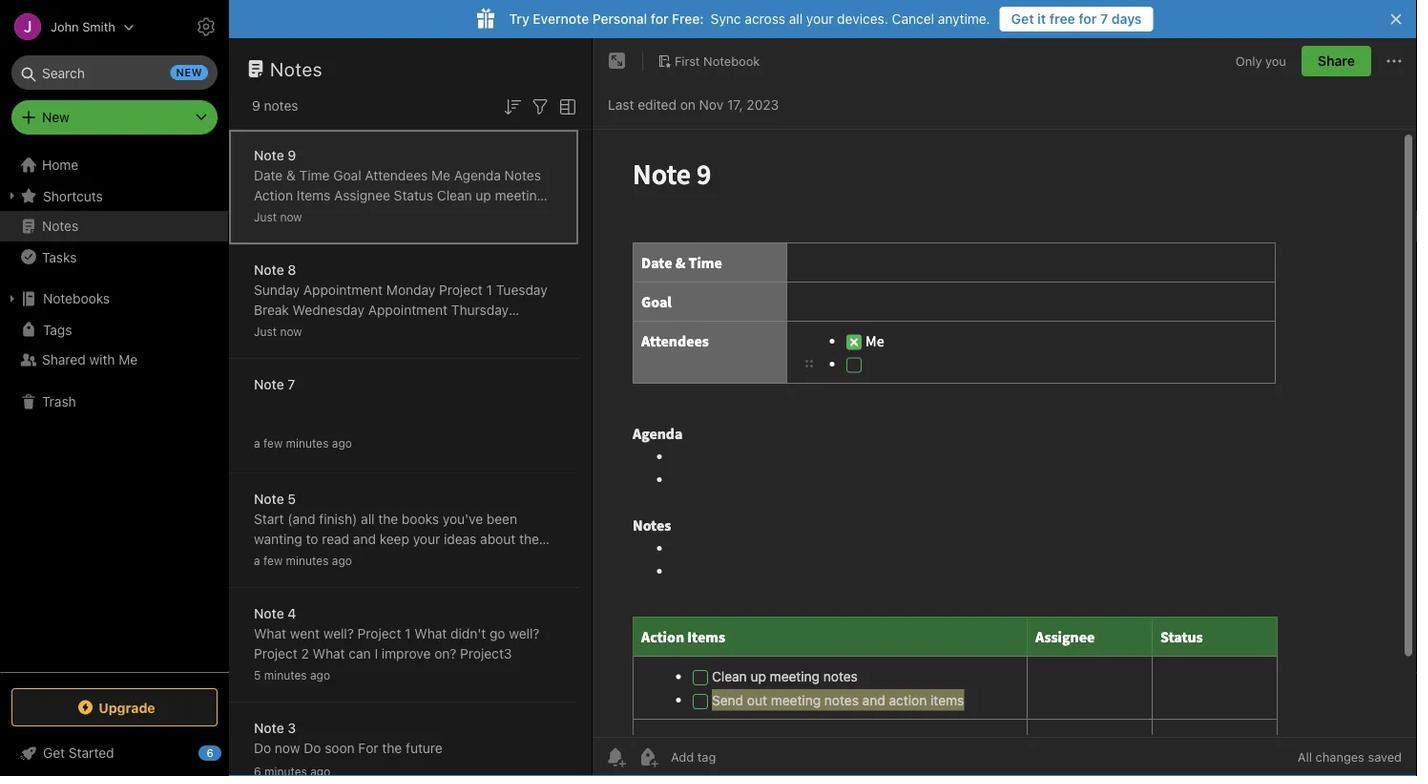 Task type: locate. For each thing, give the bounding box(es) containing it.
get inside button
[[1012, 11, 1034, 27]]

notes up items
[[505, 168, 541, 183]]

minutes down 'went'
[[264, 669, 307, 682]]

devices.
[[837, 11, 889, 27]]

6
[[207, 747, 213, 759]]

status
[[394, 188, 434, 203]]

trash link
[[0, 387, 228, 417]]

minutes up note 5
[[286, 437, 329, 450]]

what went well? project 1 what didn't go well? project 2 what can i improve on? project3
[[254, 626, 540, 662]]

note
[[254, 147, 284, 163], [254, 262, 284, 278], [254, 377, 284, 392], [254, 491, 284, 507], [254, 606, 284, 621], [254, 720, 284, 736]]

7 down wednesday at the top left of the page
[[288, 377, 295, 392]]

1 vertical spatial just
[[254, 325, 277, 338]]

new
[[42, 109, 69, 125]]

and inside date & time goal attendees me agenda notes action items assignee status clean up meeting notes send out meeting notes and action items
[[442, 208, 465, 223]]

about
[[480, 531, 516, 547]]

0 vertical spatial notes
[[270, 57, 323, 80]]

1 horizontal spatial 3
[[386, 322, 394, 338]]

a few minutes ago up take
[[254, 554, 352, 568]]

0 vertical spatial minutes
[[286, 437, 329, 450]]

0 vertical spatial me
[[432, 168, 451, 183]]

your inside start (and finish) all the books you've been wanting to read and keep your ideas about them all in one place. tip: if you're reading a physical book, take pictu...
[[413, 531, 440, 547]]

7
[[1101, 11, 1109, 27], [288, 377, 295, 392]]

with
[[89, 352, 115, 368]]

what down "note 4" in the left bottom of the page
[[254, 626, 286, 642]]

0 vertical spatial get
[[1012, 11, 1034, 27]]

now down note 3
[[275, 740, 300, 756]]

1 vertical spatial 2
[[301, 646, 309, 662]]

1 well? from the left
[[323, 626, 354, 642]]

send
[[292, 208, 324, 223]]

7 left days
[[1101, 11, 1109, 27]]

the right the "for"
[[382, 740, 402, 756]]

1 up thursday
[[487, 282, 493, 298]]

1 note from the top
[[254, 147, 284, 163]]

1 vertical spatial ago
[[332, 554, 352, 568]]

well? up can
[[323, 626, 354, 642]]

for right the "free"
[[1079, 11, 1097, 27]]

Note Editor text field
[[593, 130, 1418, 737]]

get left it
[[1012, 11, 1034, 27]]

do down note 3
[[254, 740, 271, 756]]

1 vertical spatial notes
[[505, 168, 541, 183]]

1 vertical spatial get
[[43, 745, 65, 761]]

2 just from the top
[[254, 325, 277, 338]]

note window element
[[593, 38, 1418, 776]]

add a reminder image
[[604, 746, 627, 769]]

on
[[680, 97, 696, 113]]

what
[[254, 626, 286, 642], [415, 626, 447, 642], [313, 646, 345, 662]]

1 inside what went well? project 1 what didn't go well? project 2 what can i improve on? project3
[[405, 626, 411, 642]]

3 down 5 minutes ago on the left of page
[[288, 720, 296, 736]]

notes up tasks
[[42, 218, 78, 234]]

project
[[439, 282, 483, 298], [254, 322, 298, 338], [358, 626, 401, 642], [254, 646, 298, 662]]

a left "in" on the left bottom of the page
[[254, 554, 260, 568]]

notes up 9 notes
[[270, 57, 323, 80]]

what left can
[[313, 646, 345, 662]]

tree
[[0, 150, 229, 671]]

for left free:
[[651, 11, 669, 27]]

out
[[327, 208, 347, 223]]

note up date
[[254, 147, 284, 163]]

Add tag field
[[669, 749, 812, 765]]

2 vertical spatial all
[[254, 551, 268, 567]]

ago up finish)
[[332, 437, 352, 450]]

break down sunday
[[254, 302, 289, 318]]

all right the 'across'
[[789, 11, 803, 27]]

1 horizontal spatial meeting
[[495, 188, 545, 203]]

note for note 7
[[254, 377, 284, 392]]

0 horizontal spatial your
[[413, 531, 440, 547]]

0 vertical spatial just now
[[254, 211, 302, 224]]

tuesday
[[496, 282, 548, 298]]

physical
[[494, 551, 544, 567]]

just now down sunday
[[254, 325, 302, 338]]

1 horizontal spatial do
[[304, 740, 321, 756]]

do left soon
[[304, 740, 321, 756]]

5 up (and
[[288, 491, 296, 507]]

them
[[519, 531, 551, 547]]

1 vertical spatial just now
[[254, 325, 302, 338]]

note for note 5
[[254, 491, 284, 507]]

1 for what
[[405, 626, 411, 642]]

try
[[509, 11, 530, 27]]

get for get started
[[43, 745, 65, 761]]

9
[[252, 98, 260, 114], [288, 147, 296, 163]]

for
[[651, 11, 669, 27], [1079, 11, 1097, 27]]

start (and finish) all the books you've been wanting to read and keep your ideas about them all in one place. tip: if you're reading a physical book, take pictu...
[[254, 511, 551, 587]]

shortcuts
[[43, 188, 103, 204]]

1 horizontal spatial your
[[807, 11, 834, 27]]

0 horizontal spatial meeting
[[351, 208, 401, 223]]

ago down 'went'
[[310, 669, 330, 682]]

appointment up wednesday at the top left of the page
[[303, 282, 383, 298]]

1 for from the left
[[651, 11, 669, 27]]

free
[[1050, 11, 1076, 27]]

get for get it free for 7 days
[[1012, 11, 1034, 27]]

note 3
[[254, 720, 296, 736]]

on?
[[435, 646, 457, 662]]

2 for from the left
[[1079, 11, 1097, 27]]

0 horizontal spatial 5
[[254, 669, 261, 682]]

1 horizontal spatial for
[[1079, 11, 1097, 27]]

8
[[288, 262, 296, 278]]

0 vertical spatial 9
[[252, 98, 260, 114]]

2 few from the top
[[263, 554, 283, 568]]

0 vertical spatial appointment
[[303, 282, 383, 298]]

all
[[789, 11, 803, 27], [361, 511, 375, 527], [254, 551, 268, 567]]

0 vertical spatial 7
[[1101, 11, 1109, 27]]

1 2 from the top
[[301, 322, 309, 338]]

0 horizontal spatial and
[[353, 531, 376, 547]]

Add filters field
[[529, 94, 552, 118]]

clean
[[437, 188, 472, 203]]

for for free:
[[651, 11, 669, 27]]

9 notes
[[252, 98, 298, 114]]

and down clean
[[442, 208, 465, 223]]

0 horizontal spatial get
[[43, 745, 65, 761]]

9 up the note 9
[[252, 98, 260, 114]]

sunday appointment monday project 1 tuesday break wednesday appointment thursday project 2 friday task 3 saturday break
[[254, 282, 548, 338]]

5
[[288, 491, 296, 507], [254, 669, 261, 682]]

9 up the &
[[288, 147, 296, 163]]

2 2 from the top
[[301, 646, 309, 662]]

action
[[254, 188, 293, 203]]

your down books on the bottom left of the page
[[413, 531, 440, 547]]

1 do from the left
[[254, 740, 271, 756]]

items
[[511, 208, 544, 223]]

2 down 'went'
[[301, 646, 309, 662]]

do
[[254, 740, 271, 756], [304, 740, 321, 756]]

0 horizontal spatial 7
[[288, 377, 295, 392]]

1 vertical spatial 3
[[288, 720, 296, 736]]

6 note from the top
[[254, 720, 284, 736]]

for for 7
[[1079, 11, 1097, 27]]

1 vertical spatial and
[[353, 531, 376, 547]]

date & time goal attendees me agenda notes action items assignee status clean up meeting notes send out meeting notes and action items
[[254, 168, 545, 223]]

1 horizontal spatial get
[[1012, 11, 1034, 27]]

1 horizontal spatial well?
[[509, 626, 540, 642]]

notes
[[264, 98, 298, 114], [254, 208, 288, 223], [404, 208, 439, 223]]

didn't
[[451, 626, 486, 642]]

break down thursday
[[456, 322, 491, 338]]

action
[[469, 208, 507, 223]]

0 horizontal spatial well?
[[323, 626, 354, 642]]

get inside help and learning task checklist field
[[43, 745, 65, 761]]

free:
[[672, 11, 704, 27]]

2 inside sunday appointment monday project 1 tuesday break wednesday appointment thursday project 2 friday task 3 saturday break
[[301, 322, 309, 338]]

0 horizontal spatial me
[[119, 352, 138, 368]]

1 vertical spatial now
[[280, 325, 302, 338]]

just now down action
[[254, 211, 302, 224]]

3 right task
[[386, 322, 394, 338]]

tip:
[[353, 551, 376, 567]]

get started
[[43, 745, 114, 761]]

note up start
[[254, 491, 284, 507]]

new
[[176, 66, 202, 79]]

0 vertical spatial a few minutes ago
[[254, 437, 352, 450]]

3 note from the top
[[254, 377, 284, 392]]

1 vertical spatial break
[[456, 322, 491, 338]]

shared
[[42, 352, 86, 368]]

break
[[254, 302, 289, 318], [456, 322, 491, 338]]

share button
[[1302, 46, 1372, 76]]

2 left friday
[[301, 322, 309, 338]]

what up on?
[[415, 626, 447, 642]]

note 8
[[254, 262, 296, 278]]

few up the book,
[[263, 554, 283, 568]]

upgrade button
[[11, 688, 218, 727]]

project up i
[[358, 626, 401, 642]]

wanting
[[254, 531, 302, 547]]

1 vertical spatial a few minutes ago
[[254, 554, 352, 568]]

1 vertical spatial your
[[413, 531, 440, 547]]

1 horizontal spatial 1
[[487, 282, 493, 298]]

2 note from the top
[[254, 262, 284, 278]]

few up note 5
[[263, 437, 283, 450]]

across
[[745, 11, 786, 27]]

0 vertical spatial 2
[[301, 322, 309, 338]]

now down action
[[280, 211, 302, 224]]

5 up note 3
[[254, 669, 261, 682]]

just down action
[[254, 211, 277, 224]]

1 vertical spatial few
[[263, 554, 283, 568]]

new search field
[[25, 55, 208, 90]]

get left the 'started'
[[43, 745, 65, 761]]

and inside start (and finish) all the books you've been wanting to read and keep your ideas about them all in one place. tip: if you're reading a physical book, take pictu...
[[353, 531, 376, 547]]

1 vertical spatial 7
[[288, 377, 295, 392]]

4 note from the top
[[254, 491, 284, 507]]

note down sunday
[[254, 377, 284, 392]]

0 vertical spatial 1
[[487, 282, 493, 298]]

View options field
[[552, 94, 579, 118]]

notebooks link
[[0, 284, 228, 314]]

note down 5 minutes ago on the left of page
[[254, 720, 284, 736]]

last
[[608, 97, 634, 113]]

1 horizontal spatial 9
[[288, 147, 296, 163]]

0 vertical spatial and
[[442, 208, 465, 223]]

me inside date & time goal attendees me agenda notes action items assignee status clean up meeting notes send out meeting notes and action items
[[432, 168, 451, 183]]

1
[[487, 282, 493, 298], [405, 626, 411, 642]]

it
[[1038, 11, 1047, 27]]

all right finish)
[[361, 511, 375, 527]]

1 vertical spatial meeting
[[351, 208, 401, 223]]

1 vertical spatial 1
[[405, 626, 411, 642]]

2
[[301, 322, 309, 338], [301, 646, 309, 662]]

changes
[[1316, 750, 1365, 764]]

0 vertical spatial now
[[280, 211, 302, 224]]

2 vertical spatial notes
[[42, 218, 78, 234]]

all left "in" on the left bottom of the page
[[254, 551, 268, 567]]

1 up improve
[[405, 626, 411, 642]]

first
[[675, 54, 700, 68]]

0 horizontal spatial for
[[651, 11, 669, 27]]

ideas
[[444, 531, 477, 547]]

1 just from the top
[[254, 211, 277, 224]]

cancel
[[892, 11, 935, 27]]

for inside get it free for 7 days button
[[1079, 11, 1097, 27]]

1 vertical spatial the
[[382, 740, 402, 756]]

a few minutes ago up note 5
[[254, 437, 352, 450]]

me up clean
[[432, 168, 451, 183]]

note left '4'
[[254, 606, 284, 621]]

note 5
[[254, 491, 296, 507]]

and up tip:
[[353, 531, 376, 547]]

2 just now from the top
[[254, 325, 302, 338]]

just for date & time goal attendees me agenda notes action items assignee status clean up meeting notes send out meeting notes and action items
[[254, 211, 277, 224]]

0 horizontal spatial break
[[254, 302, 289, 318]]

all changes saved
[[1298, 750, 1402, 764]]

settings image
[[195, 15, 218, 38]]

expand notebooks image
[[5, 291, 20, 306]]

1 inside sunday appointment monday project 1 tuesday break wednesday appointment thursday project 2 friday task 3 saturday break
[[487, 282, 493, 298]]

0 vertical spatial break
[[254, 302, 289, 318]]

your left devices.
[[807, 11, 834, 27]]

a down about on the bottom left of the page
[[483, 551, 491, 567]]

0 vertical spatial meeting
[[495, 188, 545, 203]]

0 vertical spatial the
[[378, 511, 398, 527]]

a
[[254, 437, 260, 450], [483, 551, 491, 567], [254, 554, 260, 568]]

tasks
[[42, 249, 77, 265]]

Sort options field
[[501, 94, 524, 118]]

days
[[1112, 11, 1142, 27]]

just now for sunday appointment monday project 1 tuesday break wednesday appointment thursday project 2 friday task 3 saturday break
[[254, 325, 302, 338]]

0 vertical spatial few
[[263, 437, 283, 450]]

2 horizontal spatial what
[[415, 626, 447, 642]]

minutes up take
[[286, 554, 329, 568]]

now for project
[[280, 325, 302, 338]]

project up 5 minutes ago on the left of page
[[254, 646, 298, 662]]

2 horizontal spatial notes
[[505, 168, 541, 183]]

in
[[271, 551, 282, 567]]

a inside start (and finish) all the books you've been wanting to read and keep your ideas about them all in one place. tip: if you're reading a physical book, take pictu...
[[483, 551, 491, 567]]

0 horizontal spatial 1
[[405, 626, 411, 642]]

the up keep
[[378, 511, 398, 527]]

5 note from the top
[[254, 606, 284, 621]]

john
[[51, 20, 79, 34]]

1 horizontal spatial and
[[442, 208, 465, 223]]

do now do soon for the future
[[254, 740, 443, 756]]

now for assignee
[[280, 211, 302, 224]]

started
[[69, 745, 114, 761]]

2 horizontal spatial all
[[789, 11, 803, 27]]

tags
[[43, 321, 72, 337]]

1 horizontal spatial 7
[[1101, 11, 1109, 27]]

me right with
[[119, 352, 138, 368]]

0 vertical spatial 5
[[288, 491, 296, 507]]

just down sunday
[[254, 325, 277, 338]]

1 just now from the top
[[254, 211, 302, 224]]

note up sunday
[[254, 262, 284, 278]]

3
[[386, 322, 394, 338], [288, 720, 296, 736]]

meeting up items
[[495, 188, 545, 203]]

goal
[[333, 168, 361, 183]]

1 horizontal spatial me
[[432, 168, 451, 183]]

1 horizontal spatial all
[[361, 511, 375, 527]]

note 9
[[254, 147, 296, 163]]

ago up pictu...
[[332, 554, 352, 568]]

well? right go
[[509, 626, 540, 642]]

meeting down assignee
[[351, 208, 401, 223]]

now left friday
[[280, 325, 302, 338]]

notes
[[270, 57, 323, 80], [505, 168, 541, 183], [42, 218, 78, 234]]

expand note image
[[606, 50, 629, 73]]

reading
[[433, 551, 480, 567]]

appointment down monday in the top of the page
[[368, 302, 448, 318]]

0 horizontal spatial do
[[254, 740, 271, 756]]

0 vertical spatial 3
[[386, 322, 394, 338]]

0 vertical spatial just
[[254, 211, 277, 224]]



Task type: describe. For each thing, give the bounding box(es) containing it.
notes up the note 9
[[264, 98, 298, 114]]

one
[[286, 551, 309, 567]]

2023
[[747, 97, 779, 113]]

to
[[306, 531, 318, 547]]

smith
[[82, 20, 116, 34]]

add filters image
[[529, 95, 552, 118]]

can
[[349, 646, 371, 662]]

task
[[354, 322, 382, 338]]

all
[[1298, 750, 1313, 764]]

1 few from the top
[[263, 437, 283, 450]]

2 do from the left
[[304, 740, 321, 756]]

items
[[297, 188, 331, 203]]

notes down action
[[254, 208, 288, 223]]

4
[[288, 606, 296, 621]]

2 well? from the left
[[509, 626, 540, 642]]

pictu...
[[322, 571, 364, 587]]

monday
[[387, 282, 436, 298]]

1 vertical spatial all
[[361, 511, 375, 527]]

add tag image
[[637, 746, 660, 769]]

evernote
[[533, 11, 589, 27]]

john smith
[[51, 20, 116, 34]]

2 vertical spatial ago
[[310, 669, 330, 682]]

soon
[[325, 740, 355, 756]]

anytime.
[[938, 11, 991, 27]]

project down sunday
[[254, 322, 298, 338]]

1 horizontal spatial notes
[[270, 57, 323, 80]]

5 minutes ago
[[254, 669, 330, 682]]

first notebook button
[[651, 48, 767, 74]]

project up thursday
[[439, 282, 483, 298]]

a up note 5
[[254, 437, 260, 450]]

note 4
[[254, 606, 296, 621]]

you've
[[443, 511, 483, 527]]

improve
[[382, 646, 431, 662]]

0 horizontal spatial 3
[[288, 720, 296, 736]]

only you
[[1236, 54, 1287, 68]]

last edited on nov 17, 2023
[[608, 97, 779, 113]]

2 a few minutes ago from the top
[[254, 554, 352, 568]]

up
[[476, 188, 491, 203]]

finish)
[[319, 511, 357, 527]]

3 inside sunday appointment monday project 1 tuesday break wednesday appointment thursday project 2 friday task 3 saturday break
[[386, 322, 394, 338]]

2 vertical spatial minutes
[[264, 669, 307, 682]]

1 vertical spatial 9
[[288, 147, 296, 163]]

1 a few minutes ago from the top
[[254, 437, 352, 450]]

first notebook
[[675, 54, 760, 68]]

home
[[42, 157, 79, 173]]

upgrade
[[99, 700, 155, 715]]

shortcuts button
[[0, 180, 228, 211]]

for
[[358, 740, 379, 756]]

if
[[380, 551, 388, 567]]

7 inside get it free for 7 days button
[[1101, 11, 1109, 27]]

0 vertical spatial your
[[807, 11, 834, 27]]

0 horizontal spatial notes
[[42, 218, 78, 234]]

note for note 4
[[254, 606, 284, 621]]

note 7
[[254, 377, 295, 392]]

note for note 9
[[254, 147, 284, 163]]

Help and Learning task checklist field
[[0, 738, 229, 769]]

take
[[292, 571, 318, 587]]

place.
[[312, 551, 349, 567]]

Account field
[[0, 8, 135, 46]]

notebook
[[704, 54, 760, 68]]

1 horizontal spatial break
[[456, 322, 491, 338]]

notebooks
[[43, 291, 110, 306]]

went
[[290, 626, 320, 642]]

try evernote personal for free: sync across all your devices. cancel anytime.
[[509, 11, 991, 27]]

More actions field
[[1383, 46, 1406, 76]]

more actions image
[[1383, 50, 1406, 73]]

1 vertical spatial 5
[[254, 669, 261, 682]]

personal
[[593, 11, 648, 27]]

the inside start (and finish) all the books you've been wanting to read and keep your ideas about them all in one place. tip: if you're reading a physical book, take pictu...
[[378, 511, 398, 527]]

sync
[[711, 11, 741, 27]]

new button
[[11, 100, 218, 135]]

future
[[406, 740, 443, 756]]

1 vertical spatial appointment
[[368, 302, 448, 318]]

shared with me
[[42, 352, 138, 368]]

0 horizontal spatial what
[[254, 626, 286, 642]]

been
[[487, 511, 517, 527]]

0 vertical spatial all
[[789, 11, 803, 27]]

share
[[1318, 53, 1356, 69]]

start
[[254, 511, 284, 527]]

just for sunday appointment monday project 1 tuesday break wednesday appointment thursday project 2 friday task 3 saturday break
[[254, 325, 277, 338]]

Search text field
[[25, 55, 204, 90]]

notes down status
[[404, 208, 439, 223]]

time
[[299, 168, 330, 183]]

0 horizontal spatial 9
[[252, 98, 260, 114]]

17,
[[727, 97, 743, 113]]

edited
[[638, 97, 677, 113]]

tags button
[[0, 314, 228, 345]]

tree containing home
[[0, 150, 229, 671]]

you're
[[392, 551, 430, 567]]

assignee
[[334, 188, 390, 203]]

click to collapse image
[[222, 741, 236, 764]]

shared with me link
[[0, 345, 228, 375]]

1 vertical spatial minutes
[[286, 554, 329, 568]]

0 horizontal spatial all
[[254, 551, 268, 567]]

attendees
[[365, 168, 428, 183]]

1 horizontal spatial what
[[313, 646, 345, 662]]

1 vertical spatial me
[[119, 352, 138, 368]]

nov
[[699, 97, 724, 113]]

trash
[[42, 394, 76, 410]]

project3
[[460, 646, 512, 662]]

2 inside what went well? project 1 what didn't go well? project 2 what can i improve on? project3
[[301, 646, 309, 662]]

wednesday
[[293, 302, 365, 318]]

home link
[[0, 150, 229, 180]]

agenda
[[454, 168, 501, 183]]

note for note 8
[[254, 262, 284, 278]]

book,
[[254, 571, 288, 587]]

keep
[[380, 531, 409, 547]]

friday
[[313, 322, 351, 338]]

note for note 3
[[254, 720, 284, 736]]

1 horizontal spatial 5
[[288, 491, 296, 507]]

you
[[1266, 54, 1287, 68]]

(and
[[288, 511, 316, 527]]

1 for tuesday
[[487, 282, 493, 298]]

2 vertical spatial now
[[275, 740, 300, 756]]

0 vertical spatial ago
[[332, 437, 352, 450]]

notes inside date & time goal attendees me agenda notes action items assignee status clean up meeting notes send out meeting notes and action items
[[505, 168, 541, 183]]

just now for date & time goal attendees me agenda notes action items assignee status clean up meeting notes send out meeting notes and action items
[[254, 211, 302, 224]]

thursday
[[451, 302, 509, 318]]



Task type: vqa. For each thing, say whether or not it's contained in the screenshot.
search field inside the Main element
no



